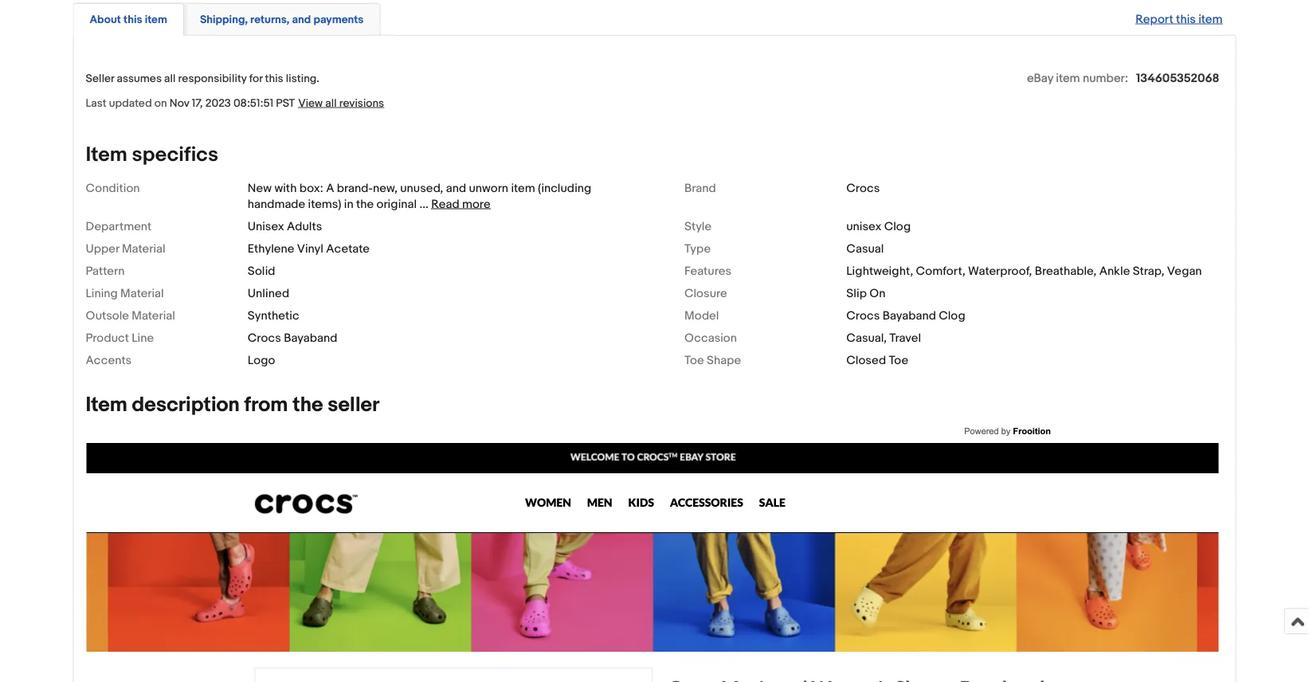 Task type: vqa. For each thing, say whether or not it's contained in the screenshot.
bedclothes
no



Task type: describe. For each thing, give the bounding box(es) containing it.
travel
[[890, 331, 921, 345]]

new with box: a brand-new, unused, and unworn item (including handmade items) in the original ...
[[248, 181, 592, 211]]

crocs for crocs
[[847, 181, 880, 195]]

crocs for crocs bayaband clog
[[847, 308, 880, 323]]

item description from the seller
[[86, 392, 380, 417]]

this for report
[[1177, 12, 1196, 26]]

slip
[[847, 286, 867, 300]]

more
[[462, 197, 491, 211]]

seller assumes all responsibility for this listing.
[[86, 72, 320, 85]]

on
[[870, 286, 886, 300]]

assumes
[[117, 72, 162, 85]]

1 horizontal spatial all
[[325, 96, 337, 110]]

shipping,
[[200, 13, 248, 26]]

line
[[132, 331, 154, 345]]

0 horizontal spatial the
[[293, 392, 323, 417]]

from
[[244, 392, 288, 417]]

...
[[420, 197, 429, 211]]

specifics
[[132, 142, 218, 167]]

last
[[86, 96, 107, 110]]

on
[[154, 96, 167, 110]]

waterproof,
[[968, 264, 1032, 278]]

1 horizontal spatial clog
[[939, 308, 966, 323]]

about
[[90, 13, 121, 26]]

item specifics
[[86, 142, 218, 167]]

2023
[[205, 96, 231, 110]]

items)
[[308, 197, 341, 211]]

read more button
[[431, 197, 491, 211]]

about this item button
[[90, 12, 167, 27]]

report this item link
[[1128, 4, 1231, 34]]

unisex
[[847, 219, 882, 233]]

view all revisions link
[[295, 96, 384, 110]]

vinyl
[[297, 241, 324, 256]]

solid
[[248, 264, 275, 278]]

number:
[[1083, 71, 1129, 85]]

product line
[[86, 331, 154, 345]]

and inside new with box: a brand-new, unused, and unworn item (including handmade items) in the original ...
[[446, 181, 466, 195]]

updated
[[109, 96, 152, 110]]

occasion
[[685, 331, 737, 345]]

returns,
[[250, 13, 290, 26]]

upper material
[[86, 241, 165, 256]]

casual,
[[847, 331, 887, 345]]

0 vertical spatial all
[[164, 72, 176, 85]]

crocs for crocs bayaband
[[248, 331, 281, 345]]

logo
[[248, 353, 275, 367]]

0 horizontal spatial clog
[[885, 219, 911, 233]]

outsole material
[[86, 308, 175, 323]]

unlined
[[248, 286, 289, 300]]

bayaband for crocs bayaband clog
[[883, 308, 936, 323]]

tab list containing about this item
[[73, 0, 1237, 36]]

lining material
[[86, 286, 164, 300]]

material for upper material
[[122, 241, 165, 256]]

box:
[[299, 181, 324, 195]]

closure
[[685, 286, 728, 300]]

closed toe
[[847, 353, 909, 367]]

read
[[431, 197, 460, 211]]

unisex clog
[[847, 219, 911, 233]]

listing.
[[286, 72, 320, 85]]

(including
[[538, 181, 592, 195]]

handmade
[[248, 197, 305, 211]]

1 toe from the left
[[685, 353, 704, 367]]

original
[[377, 197, 417, 211]]

134605352068
[[1137, 71, 1220, 85]]

ethylene
[[248, 241, 294, 256]]

brand
[[685, 181, 716, 195]]

payments
[[314, 13, 364, 26]]

upper
[[86, 241, 119, 256]]

crocs bayaband clog
[[847, 308, 966, 323]]

model
[[685, 308, 719, 323]]

features
[[685, 264, 732, 278]]

item right report
[[1199, 12, 1223, 26]]

accents
[[86, 353, 132, 367]]

about this item
[[90, 13, 167, 26]]

view
[[298, 96, 323, 110]]

product
[[86, 331, 129, 345]]

report
[[1136, 12, 1174, 26]]

item for item description from the seller
[[86, 392, 127, 417]]

the inside new with box: a brand-new, unused, and unworn item (including handmade items) in the original ...
[[356, 197, 374, 211]]

vegan
[[1168, 264, 1202, 278]]

strap,
[[1133, 264, 1165, 278]]



Task type: locate. For each thing, give the bounding box(es) containing it.
seller
[[86, 72, 114, 85]]

this right for
[[265, 72, 283, 85]]

seller
[[328, 392, 380, 417]]

unisex
[[248, 219, 284, 233]]

shipping, returns, and payments
[[200, 13, 364, 26]]

ethylene vinyl acetate
[[248, 241, 370, 256]]

item inside "button"
[[145, 13, 167, 26]]

breathable,
[[1035, 264, 1097, 278]]

1 vertical spatial bayaband
[[284, 331, 337, 345]]

ankle
[[1100, 264, 1130, 278]]

closed
[[847, 353, 886, 367]]

shape
[[707, 353, 742, 367]]

a
[[326, 181, 334, 195]]

0 vertical spatial bayaband
[[883, 308, 936, 323]]

and inside button
[[292, 13, 311, 26]]

1 horizontal spatial this
[[265, 72, 283, 85]]

acetate
[[326, 241, 370, 256]]

1 item from the top
[[86, 142, 127, 167]]

material up outsole material
[[120, 286, 164, 300]]

0 horizontal spatial this
[[124, 13, 142, 26]]

material
[[122, 241, 165, 256], [120, 286, 164, 300], [132, 308, 175, 323]]

1 vertical spatial item
[[86, 392, 127, 417]]

for
[[249, 72, 263, 85]]

unworn
[[469, 181, 509, 195]]

toe shape
[[685, 353, 742, 367]]

2 item from the top
[[86, 392, 127, 417]]

toe down travel
[[889, 353, 909, 367]]

1 horizontal spatial and
[[446, 181, 466, 195]]

bayaband down synthetic
[[284, 331, 337, 345]]

style
[[685, 219, 712, 233]]

unisex adults
[[248, 219, 322, 233]]

and up "read more" button
[[446, 181, 466, 195]]

0 vertical spatial and
[[292, 13, 311, 26]]

item for item specifics
[[86, 142, 127, 167]]

0 vertical spatial crocs
[[847, 181, 880, 195]]

outsole
[[86, 308, 129, 323]]

2 vertical spatial material
[[132, 308, 175, 323]]

and
[[292, 13, 311, 26], [446, 181, 466, 195]]

0 vertical spatial the
[[356, 197, 374, 211]]

report this item
[[1136, 12, 1223, 26]]

0 horizontal spatial toe
[[685, 353, 704, 367]]

new
[[248, 181, 272, 195]]

crocs up logo
[[248, 331, 281, 345]]

casual
[[847, 241, 884, 256]]

1 vertical spatial material
[[120, 286, 164, 300]]

lining
[[86, 286, 118, 300]]

lightweight,
[[847, 264, 914, 278]]

tab list
[[73, 0, 1237, 36]]

material for lining material
[[120, 286, 164, 300]]

responsibility
[[178, 72, 247, 85]]

bayaband up travel
[[883, 308, 936, 323]]

1 horizontal spatial bayaband
[[883, 308, 936, 323]]

all up "on"
[[164, 72, 176, 85]]

0 horizontal spatial and
[[292, 13, 311, 26]]

material up line
[[132, 308, 175, 323]]

item down accents
[[86, 392, 127, 417]]

17,
[[192, 96, 203, 110]]

clog right unisex
[[885, 219, 911, 233]]

shipping, returns, and payments button
[[200, 12, 364, 27]]

condition
[[86, 181, 140, 195]]

1 vertical spatial all
[[325, 96, 337, 110]]

material down department
[[122, 241, 165, 256]]

crocs up unisex
[[847, 181, 880, 195]]

item right ebay
[[1056, 71, 1081, 85]]

pattern
[[86, 264, 125, 278]]

lightweight, comfort, waterproof, breathable, ankle strap, vegan
[[847, 264, 1202, 278]]

revisions
[[339, 96, 384, 110]]

in
[[344, 197, 354, 211]]

1 vertical spatial clog
[[939, 308, 966, 323]]

1 horizontal spatial toe
[[889, 353, 909, 367]]

last updated on nov 17, 2023 08:51:51 pst view all revisions
[[86, 96, 384, 110]]

bayaband
[[883, 308, 936, 323], [284, 331, 337, 345]]

toe down "occasion"
[[685, 353, 704, 367]]

crocs down slip on
[[847, 308, 880, 323]]

2 toe from the left
[[889, 353, 909, 367]]

synthetic
[[248, 308, 299, 323]]

ebay
[[1027, 71, 1054, 85]]

this right about
[[124, 13, 142, 26]]

2 horizontal spatial this
[[1177, 12, 1196, 26]]

0 horizontal spatial all
[[164, 72, 176, 85]]

with
[[275, 181, 297, 195]]

this right report
[[1177, 12, 1196, 26]]

the right "in"
[[356, 197, 374, 211]]

pst
[[276, 96, 295, 110]]

item up condition
[[86, 142, 127, 167]]

1 horizontal spatial the
[[356, 197, 374, 211]]

0 vertical spatial material
[[122, 241, 165, 256]]

this inside "button"
[[124, 13, 142, 26]]

item right about
[[145, 13, 167, 26]]

department
[[86, 219, 152, 233]]

clog
[[885, 219, 911, 233], [939, 308, 966, 323]]

adults
[[287, 219, 322, 233]]

the right from
[[293, 392, 323, 417]]

comfort,
[[916, 264, 966, 278]]

type
[[685, 241, 711, 256]]

this for about
[[124, 13, 142, 26]]

and right returns,
[[292, 13, 311, 26]]

ebay item number: 134605352068
[[1027, 71, 1220, 85]]

crocs bayaband
[[248, 331, 337, 345]]

0 horizontal spatial bayaband
[[284, 331, 337, 345]]

all right the view
[[325, 96, 337, 110]]

slip on
[[847, 286, 886, 300]]

2 vertical spatial crocs
[[248, 331, 281, 345]]

0 vertical spatial item
[[86, 142, 127, 167]]

item right unworn
[[511, 181, 535, 195]]

bayaband for crocs bayaband
[[284, 331, 337, 345]]

brand-
[[337, 181, 373, 195]]

nov
[[170, 96, 189, 110]]

crocs
[[847, 181, 880, 195], [847, 308, 880, 323], [248, 331, 281, 345]]

this
[[1177, 12, 1196, 26], [124, 13, 142, 26], [265, 72, 283, 85]]

0 vertical spatial clog
[[885, 219, 911, 233]]

1 vertical spatial and
[[446, 181, 466, 195]]

item inside new with box: a brand-new, unused, and unworn item (including handmade items) in the original ...
[[511, 181, 535, 195]]

clog down comfort,
[[939, 308, 966, 323]]

1 vertical spatial crocs
[[847, 308, 880, 323]]

read more
[[431, 197, 491, 211]]

casual, travel
[[847, 331, 921, 345]]

1 vertical spatial the
[[293, 392, 323, 417]]

new,
[[373, 181, 398, 195]]

material for outsole material
[[132, 308, 175, 323]]

item
[[1199, 12, 1223, 26], [145, 13, 167, 26], [1056, 71, 1081, 85], [511, 181, 535, 195]]

unused,
[[400, 181, 443, 195]]



